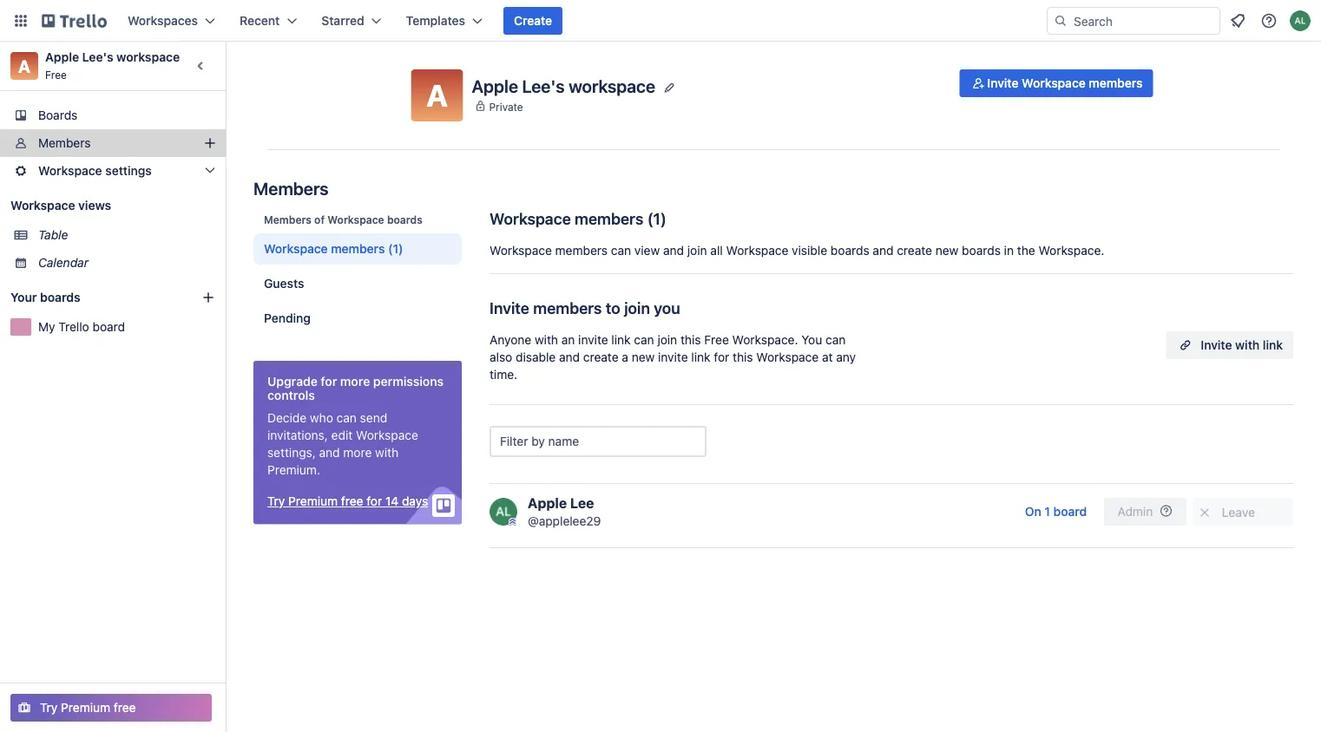 Task type: vqa. For each thing, say whether or not it's contained in the screenshot.
sm icon to the left
yes



Task type: describe. For each thing, give the bounding box(es) containing it.
workspace inside anyone with an invite link can join this free workspace. you can also disable and create a new invite link for this workspace at any time.
[[756, 350, 819, 365]]

days
[[402, 494, 428, 509]]

and inside upgrade for more permissions controls decide who can send invitations, edit workspace settings, and more with premium.
[[319, 446, 340, 460]]

for inside button
[[367, 494, 382, 509]]

try premium free for 14 days
[[267, 494, 428, 509]]

recent
[[240, 13, 280, 28]]

on 1 board
[[1025, 505, 1087, 519]]

to
[[606, 299, 620, 317]]

members up an
[[533, 299, 602, 317]]

for inside anyone with an invite link can join this free workspace. you can also disable and create a new invite link for this workspace at any time.
[[714, 350, 729, 365]]

)
[[661, 209, 667, 228]]

templates
[[406, 13, 465, 28]]

workspace inside upgrade for more permissions controls decide who can send invitations, edit workspace settings, and more with premium.
[[356, 428, 418, 443]]

of
[[314, 214, 325, 226]]

14
[[385, 494, 399, 509]]

can down you
[[634, 333, 654, 347]]

workspace. inside anyone with an invite link can join this free workspace. you can also disable and create a new invite link for this workspace at any time.
[[732, 333, 798, 347]]

0 horizontal spatial join
[[624, 299, 650, 317]]

sm image
[[970, 75, 987, 92]]

for inside upgrade for more permissions controls decide who can send invitations, edit workspace settings, and more with premium.
[[321, 375, 337, 389]]

workspaces button
[[117, 7, 226, 35]]

0 notifications image
[[1227, 10, 1248, 31]]

apple for apple lee's workspace
[[472, 76, 518, 96]]

this member is an admin of this workspace. image
[[509, 518, 516, 526]]

create
[[514, 13, 552, 28]]

premium.
[[267, 463, 320, 477]]

upgrade
[[267, 375, 318, 389]]

the
[[1017, 243, 1035, 258]]

boards link
[[0, 102, 226, 129]]

anyone
[[490, 333, 531, 347]]

try for try premium free
[[40, 701, 58, 715]]

table link
[[38, 227, 215, 244]]

templates button
[[396, 7, 493, 35]]

time.
[[490, 368, 517, 382]]

1 vertical spatial members
[[253, 178, 329, 198]]

a for a link
[[18, 56, 30, 76]]

views
[[78, 198, 111, 213]]

any
[[836, 350, 856, 365]]

workspace views
[[10, 198, 111, 213]]

workspace inside button
[[1022, 76, 1086, 90]]

members left (
[[575, 209, 643, 228]]

board for my trello board
[[92, 320, 125, 334]]

apple lee's workspace
[[472, 76, 655, 96]]

anyone with an invite link can join this free workspace. you can also disable and create a new invite link for this workspace at any time.
[[490, 333, 856, 382]]

and inside anyone with an invite link can join this free workspace. you can also disable and create a new invite link for this workspace at any time.
[[559, 350, 580, 365]]

1 vertical spatial workspace members
[[264, 242, 385, 256]]

members of workspace boards
[[264, 214, 423, 226]]

a
[[622, 350, 628, 365]]

admin button
[[1104, 498, 1187, 526]]

workspace members can view and join all workspace visible boards and create new boards in the workspace.
[[490, 243, 1104, 258]]

my trello board
[[38, 320, 125, 334]]

free for try premium free for 14 days
[[341, 494, 363, 509]]

can up 'at'
[[826, 333, 846, 347]]

admin
[[1118, 505, 1153, 519]]

free inside anyone with an invite link can join this free workspace. you can also disable and create a new invite link for this workspace at any time.
[[704, 333, 729, 347]]

you
[[654, 299, 680, 317]]

calendar
[[38, 256, 89, 270]]

guests
[[264, 276, 304, 291]]

table
[[38, 228, 68, 242]]

recent button
[[229, 7, 308, 35]]

members inside button
[[1089, 76, 1143, 90]]

workspaces
[[128, 13, 198, 28]]

boards
[[38, 108, 78, 122]]

invite for invite members to join you
[[490, 299, 529, 317]]

you
[[801, 333, 822, 347]]

pending link
[[253, 303, 462, 334]]

0 vertical spatial more
[[340, 375, 370, 389]]

try premium free for 14 days button
[[267, 493, 428, 510]]

pending
[[264, 311, 311, 326]]

boards up (1)
[[387, 214, 423, 226]]

invite members to join you
[[490, 299, 680, 317]]

your boards with 1 items element
[[10, 287, 175, 308]]

0 horizontal spatial this
[[681, 333, 701, 347]]

who
[[310, 411, 333, 425]]

try for try premium free for 14 days
[[267, 494, 285, 509]]

members link
[[0, 129, 226, 157]]

link inside button
[[1263, 338, 1283, 352]]

join inside anyone with an invite link can join this free workspace. you can also disable and create a new invite link for this workspace at any time.
[[657, 333, 677, 347]]

members up "invite members to join you" at the top of page
[[555, 243, 608, 258]]

with for anyone
[[535, 333, 558, 347]]

apple lee (applelee29) image
[[1290, 10, 1311, 31]]

invite with link button
[[1166, 332, 1293, 359]]

boards up my
[[40, 290, 80, 305]]

lee's for apple lee's workspace
[[522, 76, 565, 96]]

calendar link
[[38, 254, 215, 272]]

free inside apple lee's workspace free
[[45, 69, 67, 81]]

settings
[[105, 164, 152, 178]]

add board image
[[201, 291, 215, 305]]

leave link
[[1194, 498, 1293, 526]]

Filter by name text field
[[490, 426, 707, 457]]

workspace navigation collapse icon image
[[189, 54, 214, 78]]

private
[[489, 100, 523, 113]]

create inside anyone with an invite link can join this free workspace. you can also disable and create a new invite link for this workspace at any time.
[[583, 350, 619, 365]]

on 1 board link
[[1015, 498, 1097, 526]]

in
[[1004, 243, 1014, 258]]

1 for (
[[653, 209, 661, 228]]

a link
[[10, 52, 38, 80]]

all
[[710, 243, 723, 258]]

at
[[822, 350, 833, 365]]



Task type: locate. For each thing, give the bounding box(es) containing it.
guests link
[[253, 268, 462, 299]]

2 vertical spatial for
[[367, 494, 382, 509]]

controls
[[267, 388, 315, 403]]

your boards
[[10, 290, 80, 305]]

apple inside apple lee @applelee29
[[528, 495, 567, 512]]

0 horizontal spatial apple
[[45, 50, 79, 64]]

my trello board link
[[38, 319, 215, 336]]

lee's for apple lee's workspace free
[[82, 50, 113, 64]]

0 vertical spatial invite
[[578, 333, 608, 347]]

0 vertical spatial workspace
[[116, 50, 180, 64]]

free inside try premium free button
[[114, 701, 136, 715]]

workspace for apple lee's workspace free
[[116, 50, 180, 64]]

1 vertical spatial a
[[426, 77, 448, 113]]

can up edit
[[336, 411, 357, 425]]

new left in
[[936, 243, 959, 258]]

workspace members left (
[[490, 209, 643, 228]]

your
[[10, 290, 37, 305]]

1 vertical spatial premium
[[61, 701, 110, 715]]

1 horizontal spatial lee's
[[522, 76, 565, 96]]

0 horizontal spatial 1
[[653, 209, 661, 228]]

0 vertical spatial new
[[936, 243, 959, 258]]

with inside anyone with an invite link can join this free workspace. you can also disable and create a new invite link for this workspace at any time.
[[535, 333, 558, 347]]

2 horizontal spatial apple
[[528, 495, 567, 512]]

a button
[[411, 69, 463, 122]]

1 vertical spatial invite
[[658, 350, 688, 365]]

apple up @applelee29
[[528, 495, 567, 512]]

1 vertical spatial more
[[343, 446, 372, 460]]

apple
[[45, 50, 79, 64], [472, 76, 518, 96], [528, 495, 567, 512]]

invite with link
[[1201, 338, 1283, 352]]

0 vertical spatial workspace members
[[490, 209, 643, 228]]

try premium free button
[[10, 694, 212, 722]]

( 1 )
[[647, 209, 667, 228]]

1 horizontal spatial invite
[[658, 350, 688, 365]]

workspace down primary element
[[569, 76, 655, 96]]

1 vertical spatial free
[[704, 333, 729, 347]]

and
[[663, 243, 684, 258], [873, 243, 894, 258], [559, 350, 580, 365], [319, 446, 340, 460]]

workspace. left "you"
[[732, 333, 798, 347]]

lee's
[[82, 50, 113, 64], [522, 76, 565, 96]]

apple down back to home image at the top
[[45, 50, 79, 64]]

and down edit
[[319, 446, 340, 460]]

1 horizontal spatial free
[[341, 494, 363, 509]]

edit
[[331, 428, 353, 443]]

sm image
[[1196, 504, 1213, 522]]

invite for invite workspace members
[[987, 76, 1019, 90]]

members left "of"
[[264, 214, 312, 226]]

1 for on
[[1045, 505, 1050, 519]]

send
[[360, 411, 387, 425]]

more up send
[[340, 375, 370, 389]]

(1)
[[388, 242, 403, 256]]

1 horizontal spatial board
[[1053, 505, 1087, 519]]

0 vertical spatial for
[[714, 350, 729, 365]]

can left view
[[611, 243, 631, 258]]

apple up private
[[472, 76, 518, 96]]

workspace members
[[490, 209, 643, 228], [264, 242, 385, 256]]

1 horizontal spatial for
[[367, 494, 382, 509]]

0 horizontal spatial create
[[583, 350, 619, 365]]

settings,
[[267, 446, 316, 460]]

1 horizontal spatial 1
[[1045, 505, 1050, 519]]

an
[[561, 333, 575, 347]]

open information menu image
[[1260, 12, 1278, 30]]

1 right on
[[1045, 505, 1050, 519]]

1 horizontal spatial a
[[426, 77, 448, 113]]

0 horizontal spatial free
[[45, 69, 67, 81]]

0 horizontal spatial for
[[321, 375, 337, 389]]

board
[[92, 320, 125, 334], [1053, 505, 1087, 519]]

workspace.
[[1039, 243, 1104, 258], [732, 333, 798, 347]]

workspace settings
[[38, 164, 152, 178]]

view
[[634, 243, 660, 258]]

workspace inside dropdown button
[[38, 164, 102, 178]]

1 vertical spatial workspace
[[569, 76, 655, 96]]

lee
[[570, 495, 594, 512]]

starred
[[321, 13, 364, 28]]

board right on
[[1053, 505, 1087, 519]]

invite
[[987, 76, 1019, 90], [490, 299, 529, 317], [1201, 338, 1232, 352]]

2 vertical spatial members
[[264, 214, 312, 226]]

a inside button
[[426, 77, 448, 113]]

upgrade for more permissions controls decide who can send invitations, edit workspace settings, and more with premium.
[[267, 375, 444, 477]]

board down your boards with 1 items element
[[92, 320, 125, 334]]

workspace members down "of"
[[264, 242, 385, 256]]

on
[[1025, 505, 1041, 519]]

1 horizontal spatial workspace
[[569, 76, 655, 96]]

starred button
[[311, 7, 392, 35]]

try premium free
[[40, 701, 136, 715]]

1 vertical spatial free
[[114, 701, 136, 715]]

2 horizontal spatial invite
[[1201, 338, 1232, 352]]

1 vertical spatial apple
[[472, 76, 518, 96]]

0 horizontal spatial lee's
[[82, 50, 113, 64]]

disable
[[516, 350, 556, 365]]

2 horizontal spatial with
[[1235, 338, 1260, 352]]

0 horizontal spatial board
[[92, 320, 125, 334]]

0 horizontal spatial premium
[[61, 701, 110, 715]]

apple lee @applelee29
[[528, 495, 601, 529]]

apple inside apple lee's workspace free
[[45, 50, 79, 64]]

back to home image
[[42, 7, 107, 35]]

new right a
[[632, 350, 655, 365]]

join right to
[[624, 299, 650, 317]]

2 horizontal spatial for
[[714, 350, 729, 365]]

1 horizontal spatial link
[[691, 350, 711, 365]]

search image
[[1054, 14, 1068, 28]]

workspace settings button
[[0, 157, 226, 185]]

more
[[340, 375, 370, 389], [343, 446, 372, 460]]

1 horizontal spatial join
[[657, 333, 677, 347]]

new inside anyone with an invite link can join this free workspace. you can also disable and create a new invite link for this workspace at any time.
[[632, 350, 655, 365]]

invite workspace members button
[[959, 69, 1153, 97]]

members
[[38, 136, 91, 150], [253, 178, 329, 198], [264, 214, 312, 226]]

decide
[[267, 411, 307, 425]]

0 vertical spatial try
[[267, 494, 285, 509]]

2 vertical spatial join
[[657, 333, 677, 347]]

link
[[611, 333, 631, 347], [1263, 338, 1283, 352], [691, 350, 711, 365]]

a for a button
[[426, 77, 448, 113]]

1 horizontal spatial workspace.
[[1039, 243, 1104, 258]]

1 horizontal spatial invite
[[987, 76, 1019, 90]]

and right visible
[[873, 243, 894, 258]]

0 horizontal spatial link
[[611, 333, 631, 347]]

lee's inside apple lee's workspace free
[[82, 50, 113, 64]]

lee's down back to home image at the top
[[82, 50, 113, 64]]

(
[[647, 209, 653, 228]]

my
[[38, 320, 55, 334]]

1 vertical spatial new
[[632, 350, 655, 365]]

1 horizontal spatial with
[[535, 333, 558, 347]]

0 vertical spatial create
[[897, 243, 932, 258]]

1 vertical spatial this
[[733, 350, 753, 365]]

1 vertical spatial invite
[[490, 299, 529, 317]]

members down search field
[[1089, 76, 1143, 90]]

1 up view
[[653, 209, 661, 228]]

0 horizontal spatial workspace.
[[732, 333, 798, 347]]

boards right visible
[[831, 243, 869, 258]]

premium for try premium free for 14 days
[[288, 494, 338, 509]]

0 vertical spatial a
[[18, 56, 30, 76]]

free inside try premium free for 14 days button
[[341, 494, 363, 509]]

0 horizontal spatial workspace
[[116, 50, 180, 64]]

apple for apple lee's workspace free
[[45, 50, 79, 64]]

premium for try premium free
[[61, 701, 110, 715]]

0 vertical spatial workspace.
[[1039, 243, 1104, 258]]

invite
[[578, 333, 608, 347], [658, 350, 688, 365]]

apple for apple lee @applelee29
[[528, 495, 567, 512]]

0 vertical spatial free
[[45, 69, 67, 81]]

this
[[681, 333, 701, 347], [733, 350, 753, 365]]

for
[[714, 350, 729, 365], [321, 375, 337, 389], [367, 494, 382, 509]]

0 horizontal spatial new
[[632, 350, 655, 365]]

2 horizontal spatial link
[[1263, 338, 1283, 352]]

try
[[267, 494, 285, 509], [40, 701, 58, 715]]

premium
[[288, 494, 338, 509], [61, 701, 110, 715]]

1 vertical spatial for
[[321, 375, 337, 389]]

1 horizontal spatial apple
[[472, 76, 518, 96]]

0 vertical spatial apple
[[45, 50, 79, 64]]

apple lee's workspace free
[[45, 50, 180, 81]]

0 horizontal spatial a
[[18, 56, 30, 76]]

workspace
[[1022, 76, 1086, 90], [38, 164, 102, 178], [10, 198, 75, 213], [490, 209, 571, 228], [328, 214, 384, 226], [264, 242, 328, 256], [490, 243, 552, 258], [726, 243, 789, 258], [756, 350, 819, 365], [356, 428, 418, 443]]

1 horizontal spatial new
[[936, 243, 959, 258]]

1 vertical spatial try
[[40, 701, 58, 715]]

also
[[490, 350, 512, 365]]

0 horizontal spatial try
[[40, 701, 58, 715]]

free for try premium free
[[114, 701, 136, 715]]

can inside upgrade for more permissions controls decide who can send invitations, edit workspace settings, and more with premium.
[[336, 411, 357, 425]]

1 vertical spatial workspace.
[[732, 333, 798, 347]]

0 vertical spatial join
[[687, 243, 707, 258]]

workspace. right the
[[1039, 243, 1104, 258]]

1 horizontal spatial free
[[704, 333, 729, 347]]

with inside button
[[1235, 338, 1260, 352]]

0 vertical spatial free
[[341, 494, 363, 509]]

0 vertical spatial this
[[681, 333, 701, 347]]

with
[[535, 333, 558, 347], [1235, 338, 1260, 352], [375, 446, 399, 460]]

2 horizontal spatial join
[[687, 243, 707, 258]]

primary element
[[0, 0, 1321, 42]]

a
[[18, 56, 30, 76], [426, 77, 448, 113]]

members up "of"
[[253, 178, 329, 198]]

visible
[[792, 243, 827, 258]]

1 vertical spatial create
[[583, 350, 619, 365]]

0 horizontal spatial invite
[[490, 299, 529, 317]]

permissions
[[373, 375, 444, 389]]

boards left in
[[962, 243, 1001, 258]]

invite for invite with link
[[1201, 338, 1232, 352]]

1 vertical spatial 1
[[1045, 505, 1050, 519]]

1 horizontal spatial workspace members
[[490, 209, 643, 228]]

@applelee29
[[528, 514, 601, 529]]

0 vertical spatial invite
[[987, 76, 1019, 90]]

join down you
[[657, 333, 677, 347]]

1 horizontal spatial premium
[[288, 494, 338, 509]]

0 horizontal spatial invite
[[578, 333, 608, 347]]

members down members of workspace boards
[[331, 242, 385, 256]]

2 vertical spatial invite
[[1201, 338, 1232, 352]]

boards
[[387, 214, 423, 226], [831, 243, 869, 258], [962, 243, 1001, 258], [40, 290, 80, 305]]

with for invite
[[1235, 338, 1260, 352]]

invite right a
[[658, 350, 688, 365]]

0 horizontal spatial with
[[375, 446, 399, 460]]

with inside upgrade for more permissions controls decide who can send invitations, edit workspace settings, and more with premium.
[[375, 446, 399, 460]]

new
[[936, 243, 959, 258], [632, 350, 655, 365]]

and right view
[[663, 243, 684, 258]]

0 vertical spatial premium
[[288, 494, 338, 509]]

invitations,
[[267, 428, 328, 443]]

1 horizontal spatial this
[[733, 350, 753, 365]]

leave
[[1222, 506, 1255, 520]]

0 vertical spatial 1
[[653, 209, 661, 228]]

2 vertical spatial apple
[[528, 495, 567, 512]]

0 vertical spatial members
[[38, 136, 91, 150]]

join left all
[[687, 243, 707, 258]]

create button
[[503, 7, 563, 35]]

can
[[611, 243, 631, 258], [634, 333, 654, 347], [826, 333, 846, 347], [336, 411, 357, 425]]

and down an
[[559, 350, 580, 365]]

1 horizontal spatial create
[[897, 243, 932, 258]]

more down edit
[[343, 446, 372, 460]]

trello
[[58, 320, 89, 334]]

Search field
[[1068, 8, 1220, 34]]

workspace for apple lee's workspace
[[569, 76, 655, 96]]

0 horizontal spatial free
[[114, 701, 136, 715]]

workspace down workspaces
[[116, 50, 180, 64]]

0 vertical spatial board
[[92, 320, 125, 334]]

apple lee's workspace link
[[45, 50, 180, 64]]

members
[[1089, 76, 1143, 90], [575, 209, 643, 228], [331, 242, 385, 256], [555, 243, 608, 258], [533, 299, 602, 317]]

0 vertical spatial lee's
[[82, 50, 113, 64]]

invite right an
[[578, 333, 608, 347]]

members down boards
[[38, 136, 91, 150]]

1 vertical spatial lee's
[[522, 76, 565, 96]]

invite workspace members
[[987, 76, 1143, 90]]

0 horizontal spatial workspace members
[[264, 242, 385, 256]]

1 vertical spatial board
[[1053, 505, 1087, 519]]

1 horizontal spatial try
[[267, 494, 285, 509]]

free
[[45, 69, 67, 81], [704, 333, 729, 347]]

board for on 1 board
[[1053, 505, 1087, 519]]

workspace inside apple lee's workspace free
[[116, 50, 180, 64]]

lee's up private
[[522, 76, 565, 96]]

1 vertical spatial join
[[624, 299, 650, 317]]



